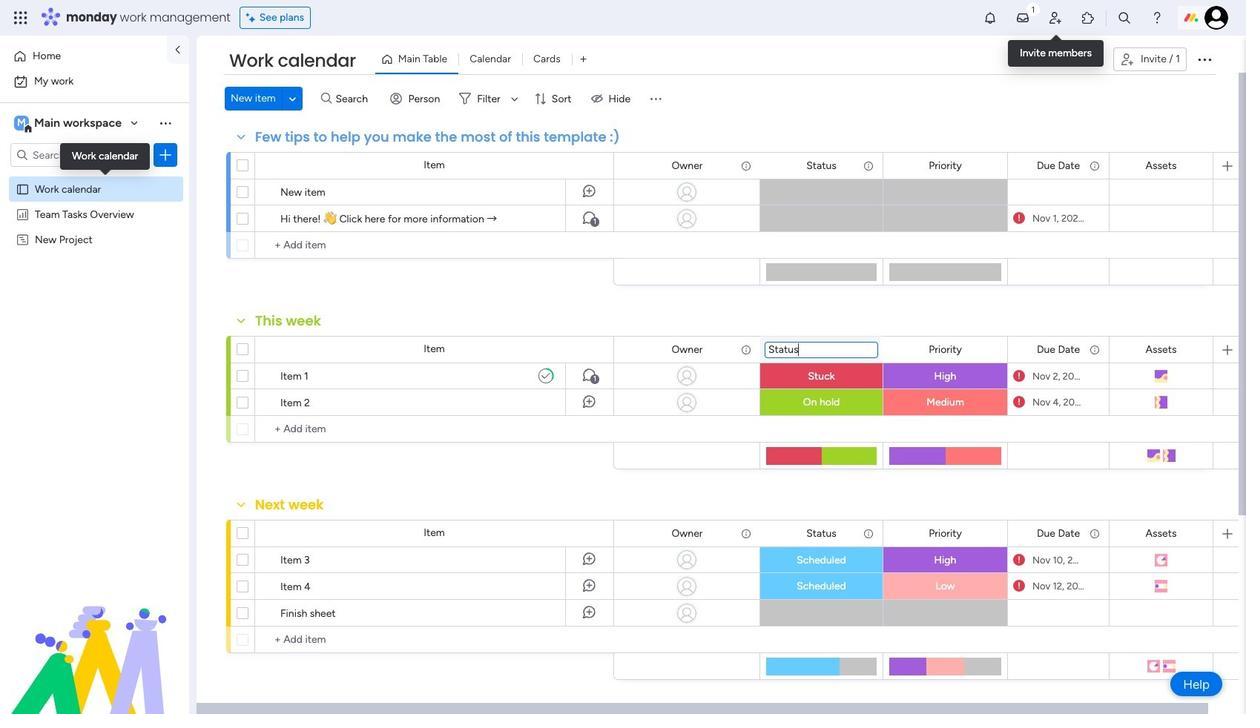 Task type: vqa. For each thing, say whether or not it's contained in the screenshot.
list box
yes



Task type: describe. For each thing, give the bounding box(es) containing it.
notifications image
[[983, 10, 998, 25]]

1 image
[[1027, 1, 1040, 17]]

arrow down image
[[506, 90, 524, 108]]

1 v2 overdue deadline image from the top
[[1014, 211, 1025, 226]]

search everything image
[[1117, 10, 1132, 25]]

no file image
[[1155, 210, 1167, 227]]

1 vertical spatial option
[[9, 70, 180, 93]]

Search field
[[332, 88, 377, 109]]

3 v2 overdue deadline image from the top
[[1014, 395, 1025, 410]]

2 v2 overdue deadline image from the top
[[1014, 369, 1025, 383]]

public dashboard image
[[16, 207, 30, 221]]

invite members image
[[1048, 10, 1063, 25]]

5 v2 overdue deadline image from the top
[[1014, 580, 1025, 594]]

monday marketplace image
[[1081, 10, 1096, 25]]

lottie animation element
[[0, 565, 189, 715]]

public board image
[[16, 182, 30, 196]]

update feed image
[[1016, 10, 1031, 25]]

select product image
[[13, 10, 28, 25]]

menu image
[[649, 91, 663, 106]]



Task type: locate. For each thing, give the bounding box(es) containing it.
1 vertical spatial column information image
[[1089, 344, 1101, 356]]

2 + add item text field from the top
[[263, 421, 607, 439]]

0 horizontal spatial column information image
[[863, 160, 875, 172]]

no file image
[[1155, 183, 1167, 201]]

v2 search image
[[321, 90, 332, 107]]

+ Add item text field
[[263, 631, 607, 649]]

add view image
[[581, 54, 587, 65]]

workspace options image
[[158, 116, 173, 130]]

help image
[[1150, 10, 1165, 25]]

column information image
[[863, 160, 875, 172], [1089, 344, 1101, 356]]

4 v2 overdue deadline image from the top
[[1014, 553, 1025, 567]]

workspace selection element
[[14, 114, 124, 134]]

1 horizontal spatial column information image
[[1089, 344, 1101, 356]]

column information image
[[741, 160, 752, 172], [1089, 160, 1101, 172], [741, 344, 752, 356], [741, 528, 752, 540], [863, 528, 875, 540], [1089, 528, 1101, 540]]

lottie animation image
[[0, 565, 189, 715]]

Search in workspace field
[[31, 147, 124, 164]]

option
[[9, 45, 158, 68], [9, 70, 180, 93], [0, 175, 189, 178]]

1 + add item text field from the top
[[263, 237, 607, 255]]

+ Add item text field
[[263, 237, 607, 255], [263, 421, 607, 439]]

0 vertical spatial option
[[9, 45, 158, 68]]

0 vertical spatial column information image
[[863, 160, 875, 172]]

1 vertical spatial + add item text field
[[263, 421, 607, 439]]

workspace image
[[14, 115, 29, 131]]

angle down image
[[289, 93, 296, 104]]

None field
[[226, 48, 360, 73], [252, 128, 624, 147], [668, 158, 707, 174], [803, 158, 841, 174], [925, 158, 966, 174], [1034, 158, 1084, 174], [1142, 158, 1181, 174], [252, 312, 325, 331], [668, 342, 707, 358], [765, 342, 879, 358], [925, 342, 966, 358], [1034, 342, 1084, 358], [1142, 342, 1181, 358], [252, 496, 328, 515], [668, 526, 707, 542], [803, 526, 841, 542], [925, 526, 966, 542], [1034, 526, 1084, 542], [1142, 526, 1181, 542], [226, 48, 360, 73], [252, 128, 624, 147], [668, 158, 707, 174], [803, 158, 841, 174], [925, 158, 966, 174], [1034, 158, 1084, 174], [1142, 158, 1181, 174], [252, 312, 325, 331], [668, 342, 707, 358], [765, 342, 879, 358], [925, 342, 966, 358], [1034, 342, 1084, 358], [1142, 342, 1181, 358], [252, 496, 328, 515], [668, 526, 707, 542], [803, 526, 841, 542], [925, 526, 966, 542], [1034, 526, 1084, 542], [1142, 526, 1181, 542]]

0 vertical spatial + add item text field
[[263, 237, 607, 255]]

jacob simon image
[[1205, 6, 1229, 30]]

see plans image
[[246, 10, 259, 26]]

list box
[[0, 173, 189, 452]]

options image
[[158, 148, 173, 163], [206, 357, 218, 394], [206, 384, 218, 421], [206, 541, 218, 578], [206, 568, 218, 605], [206, 595, 218, 632]]

options image
[[1196, 50, 1214, 68]]

v2 overdue deadline image
[[1014, 211, 1025, 226], [1014, 369, 1025, 383], [1014, 395, 1025, 410], [1014, 553, 1025, 567], [1014, 580, 1025, 594]]

2 vertical spatial option
[[0, 175, 189, 178]]



